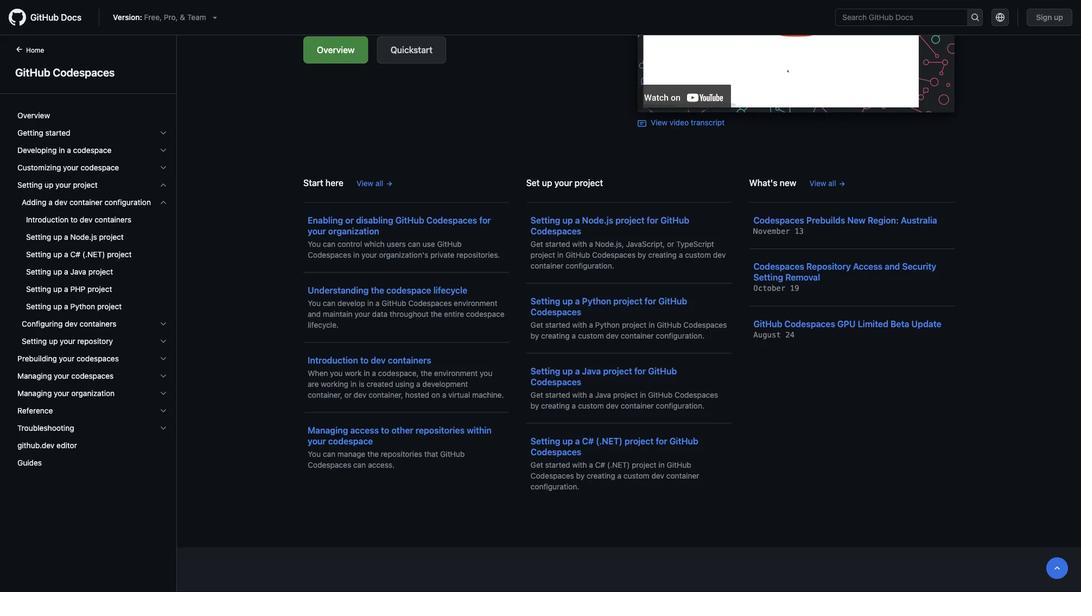 Task type: describe. For each thing, give the bounding box(es) containing it.
and inside codespaces repository access and security setting removal october 19
[[885, 261, 901, 272]]

your inside "dropdown button"
[[60, 337, 75, 346]]

entire
[[444, 310, 464, 319]]

configuration. inside setting up a node.js project for github codespaces get started with a node.js, javascript, or typescript project in github codespaces by creating a custom dev container configuration.
[[566, 261, 615, 270]]

introduction to dev containers link
[[13, 211, 172, 229]]

codespace right entire
[[466, 310, 505, 319]]

understanding
[[308, 285, 369, 295]]

pro,
[[164, 13, 178, 22]]

working
[[321, 380, 349, 389]]

prebuilds
[[807, 215, 846, 225]]

for for setting up a node.js project for github codespaces
[[647, 215, 659, 225]]

understanding the codespace lifecycle you can develop in a github codespaces environment and maintain your data throughout the entire codespace lifecycle.
[[308, 285, 505, 329]]

setting for setting up a python project for github codespaces get started with a python project in github codespaces by creating a custom dev container configuration.
[[531, 296, 561, 306]]

use
[[423, 240, 435, 248]]

set
[[527, 178, 540, 188]]

(.net) for setting up a c# (.net) project
[[82, 250, 105, 259]]

repository
[[77, 337, 113, 346]]

developing in a codespace button
[[13, 142, 172, 159]]

can down the manage
[[354, 461, 366, 470]]

or inside enabling or disabling github codespaces for your organization you can control which users can use github codespaces in your organization's private repositories.
[[346, 215, 354, 225]]

or inside setting up a node.js project for github codespaces get started with a node.js, javascript, or typescript project in github codespaces by creating a custom dev container configuration.
[[667, 240, 675, 248]]

codespaces inside codespaces repository access and security setting removal october 19
[[754, 261, 805, 272]]

configuration. inside setting up a python project for github codespaces get started with a python project in github codespaces by creating a custom dev container configuration.
[[656, 331, 705, 340]]

container inside setting up a java project for github codespaces get started with a java project in github codespaces by creating a custom dev container configuration.
[[621, 401, 654, 410]]

github inside managing access to other repositories within your codespace you can manage the repositories that github codespaces can access.
[[441, 450, 465, 459]]

by inside setting up a c# (.net) project for github codespaces get started with a c# (.net) project in github codespaces by creating a custom dev container configuration.
[[577, 471, 585, 480]]

github codespaces link
[[13, 64, 163, 80]]

set up your project
[[527, 178, 603, 188]]

sc 9kayk9 0 image for prebuilding your codespaces
[[159, 355, 168, 363]]

in inside enabling or disabling github codespaces for your organization you can control which users can use github codespaces in your organization's private repositories.
[[354, 250, 360, 259]]

you inside the understanding the codespace lifecycle you can develop in a github codespaces environment and maintain your data throughout the entire codespace lifecycle.
[[308, 299, 321, 308]]

by inside setting up a java project for github codespaces get started with a java project in github codespaces by creating a custom dev container configuration.
[[531, 401, 539, 410]]

created
[[367, 380, 393, 389]]

node.js for setting up a node.js project
[[70, 233, 97, 242]]

for for setting up a java project for github codespaces
[[635, 366, 646, 376]]

or inside introduction to dev containers when you work in a codespace, the environment you are working in is created using a development container, or dev container, hosted on a virtual machine.
[[345, 390, 352, 399]]

adding a dev container configuration element containing introduction to dev containers
[[9, 211, 177, 316]]

virtual
[[449, 390, 470, 399]]

codespace inside managing access to other repositories within your codespace you can manage the repositories that github codespaces can access.
[[328, 436, 373, 446]]

setting up a c# (.net) project link
[[13, 246, 172, 263]]

custom inside setting up a c# (.net) project for github codespaces get started with a c# (.net) project in github codespaces by creating a custom dev container configuration.
[[624, 471, 650, 480]]

project inside dropdown button
[[73, 181, 98, 190]]

develop
[[338, 299, 365, 308]]

setting up your project element containing setting up your project
[[9, 177, 177, 350]]

container inside setting up a python project for github codespaces get started with a python project in github codespaces by creating a custom dev container configuration.
[[621, 331, 654, 340]]

24
[[786, 330, 795, 339]]

are
[[308, 380, 319, 389]]

containers for introduction to dev containers when you work in a codespace, the environment you are working in is created using a development container, or dev container, hosted on a virtual machine.
[[388, 355, 432, 366]]

up for setting up a node.js project
[[53, 233, 62, 242]]

by inside setting up a python project for github codespaces get started with a python project in github codespaces by creating a custom dev container configuration.
[[531, 331, 539, 340]]

private
[[431, 250, 455, 259]]

introduction for introduction to dev containers
[[26, 215, 69, 224]]

customizing
[[17, 163, 61, 172]]

in inside setting up a c# (.net) project for github codespaces get started with a c# (.net) project in github codespaces by creating a custom dev container configuration.
[[659, 461, 665, 470]]

maintain
[[323, 310, 353, 319]]

python for setting up a python project
[[70, 302, 95, 311]]

your inside the understanding the codespace lifecycle you can develop in a github codespaces environment and maintain your data throughout the entire codespace lifecycle.
[[355, 310, 370, 319]]

view all link for what's new
[[810, 178, 846, 189]]

javascript,
[[626, 240, 665, 248]]

can inside the understanding the codespace lifecycle you can develop in a github codespaces environment and maintain your data throughout the entire codespace lifecycle.
[[323, 299, 336, 308]]

setting for setting up a php project
[[26, 285, 51, 294]]

november 13 element
[[754, 227, 804, 236]]

august 24 element
[[754, 330, 795, 339]]

setting up a java project for github codespaces get started with a java project in github codespaces by creating a custom dev container configuration.
[[531, 366, 719, 410]]

prebuilding your codespaces button
[[13, 350, 172, 368]]

dev inside setting up a python project for github codespaces get started with a python project in github codespaces by creating a custom dev container configuration.
[[606, 331, 619, 340]]

security
[[903, 261, 937, 272]]

hosted
[[406, 390, 430, 399]]

adding
[[22, 198, 46, 207]]

environment for lifecycle
[[454, 299, 498, 308]]

up for setting up a java project
[[53, 267, 62, 276]]

setting for setting up a c# (.net) project
[[26, 250, 51, 259]]

using
[[395, 380, 414, 389]]

up for setting up a c# (.net) project for github codespaces get started with a c# (.net) project in github codespaces by creating a custom dev container configuration.
[[563, 436, 573, 446]]

when
[[308, 369, 328, 378]]

(.net) for setting up a c# (.net) project for github codespaces get started with a c# (.net) project in github codespaces by creating a custom dev container configuration.
[[596, 436, 623, 446]]

1 container, from the left
[[308, 390, 343, 399]]

video
[[670, 118, 689, 127]]

setting up a c# (.net) project
[[26, 250, 132, 259]]

github.dev editor
[[17, 441, 77, 450]]

in inside setting up a java project for github codespaces get started with a java project in github codespaces by creating a custom dev container configuration.
[[640, 390, 646, 399]]

with for python
[[573, 320, 587, 329]]

github inside the understanding the codespace lifecycle you can develop in a github codespaces environment and maintain your data throughout the entire codespace lifecycle.
[[382, 299, 406, 308]]

python for setting up a python project for github codespaces get started with a python project in github codespaces by creating a custom dev container configuration.
[[582, 296, 612, 306]]

setting up a java project link
[[13, 263, 172, 281]]

started for setting up a python project for github codespaces
[[546, 320, 571, 329]]

that
[[425, 450, 438, 459]]

up for setting up your repository
[[49, 337, 58, 346]]

you for enabling or disabling github codespaces for your organization
[[308, 240, 321, 248]]

codespace up throughout
[[387, 285, 432, 295]]

setting up a python project link
[[13, 298, 172, 316]]

home link
[[11, 45, 62, 56]]

team
[[187, 13, 206, 22]]

started inside setting up a c# (.net) project for github codespaces get started with a c# (.net) project in github codespaces by creating a custom dev container configuration.
[[546, 461, 571, 470]]

containers inside dropdown button
[[80, 320, 116, 329]]

view for enabling or disabling github codespaces for your organization
[[357, 179, 374, 188]]

sc 9kayk9 0 image for customizing your codespace
[[159, 163, 168, 172]]

2 vertical spatial java
[[596, 390, 612, 399]]

container inside setting up a node.js project for github codespaces get started with a node.js, javascript, or typescript project in github codespaces by creating a custom dev container configuration.
[[531, 261, 564, 270]]

can left control on the top left of page
[[323, 240, 336, 248]]

up for set up your project
[[542, 178, 553, 188]]

can left the manage
[[323, 450, 336, 459]]

view video transcript link
[[638, 118, 725, 128]]

node.js,
[[596, 240, 624, 248]]

getting started button
[[13, 124, 172, 142]]

custom inside setting up a java project for github codespaces get started with a java project in github codespaces by creating a custom dev container configuration.
[[578, 401, 604, 410]]

introduction to dev containers when you work in a codespace, the environment you are working in is created using a development container, or dev container, hosted on a virtual machine.
[[308, 355, 504, 399]]

setting for setting up your repository
[[22, 337, 47, 346]]

up for setting up a java project for github codespaces get started with a java project in github codespaces by creating a custom dev container configuration.
[[563, 366, 573, 376]]

developing in a codespace
[[17, 146, 112, 155]]

0 horizontal spatial overview link
[[13, 107, 172, 124]]

codespaces inside the understanding the codespace lifecycle you can develop in a github codespaces environment and maintain your data throughout the entire codespace lifecycle.
[[409, 299, 452, 308]]

australia
[[902, 215, 938, 225]]

the inside introduction to dev containers when you work in a codespace, the environment you are working in is created using a development container, or dev container, hosted on a virtual machine.
[[421, 369, 432, 378]]

to for introduction to dev containers
[[71, 215, 78, 224]]

by inside setting up a node.js project for github codespaces get started with a node.js, javascript, or typescript project in github codespaces by creating a custom dev container configuration.
[[638, 250, 647, 259]]

for for setting up a python project for github codespaces
[[645, 296, 657, 306]]

repository
[[807, 261, 851, 272]]

november
[[754, 227, 791, 236]]

configuring
[[22, 320, 63, 329]]

configuration. inside setting up a java project for github codespaces get started with a java project in github codespaces by creating a custom dev container configuration.
[[656, 401, 705, 410]]

managing for to
[[308, 425, 348, 436]]

repositories.
[[457, 250, 500, 259]]

getting
[[17, 128, 43, 137]]

control
[[338, 240, 362, 248]]

search image
[[971, 13, 980, 22]]

all for disabling
[[376, 179, 384, 188]]

organization inside enabling or disabling github codespaces for your organization you can control which users can use github codespaces in your organization's private repositories.
[[328, 226, 380, 236]]

here
[[326, 178, 344, 188]]

1 you from the left
[[330, 369, 343, 378]]

codespaces prebuilds new region: australia november 13
[[754, 215, 938, 236]]

container inside dropdown button
[[70, 198, 102, 207]]

managing your organization
[[17, 389, 115, 398]]

adding a dev container configuration
[[22, 198, 151, 207]]

creating inside setting up a python project for github codespaces get started with a python project in github codespaces by creating a custom dev container configuration.
[[542, 331, 570, 340]]

region:
[[868, 215, 899, 225]]

on
[[432, 390, 440, 399]]

introduction for introduction to dev containers when you work in a codespace, the environment you are working in is created using a development container, or dev container, hosted on a virtual machine.
[[308, 355, 358, 366]]

sc 9kayk9 0 image for managing your organization
[[159, 389, 168, 398]]

reference button
[[13, 402, 172, 420]]

machine.
[[472, 390, 504, 399]]

enabling
[[308, 215, 343, 225]]

docs
[[61, 12, 82, 23]]

update
[[912, 319, 942, 329]]

the up data
[[371, 285, 385, 295]]

github.dev editor link
[[13, 437, 172, 455]]

version: free, pro, & team
[[113, 13, 206, 22]]

october 19 element
[[754, 284, 800, 293]]

&
[[180, 13, 185, 22]]

in inside setting up a node.js project for github codespaces get started with a node.js, javascript, or typescript project in github codespaces by creating a custom dev container configuration.
[[558, 250, 564, 259]]

started inside getting started 'dropdown button'
[[45, 128, 70, 137]]

sc 9kayk9 0 image for managing your codespaces
[[159, 372, 168, 381]]

and inside the understanding the codespace lifecycle you can develop in a github codespaces environment and maintain your data throughout the entire codespace lifecycle.
[[308, 310, 321, 319]]

adding a dev container configuration button
[[13, 194, 172, 211]]

up for setting up a python project
[[53, 302, 62, 311]]

home
[[26, 46, 44, 54]]

view all for what's new
[[810, 179, 837, 188]]

access
[[854, 261, 883, 272]]

19
[[791, 284, 800, 293]]

codespace down 'developing in a codespace' dropdown button
[[81, 163, 119, 172]]

codespaces for prebuilding your codespaces
[[77, 354, 119, 363]]

setting for setting up a node.js project
[[26, 233, 51, 242]]

the inside managing access to other repositories within your codespace you can manage the repositories that github codespaces can access.
[[368, 450, 379, 459]]

triangle down image
[[211, 13, 219, 22]]

setting for setting up a java project for github codespaces get started with a java project in github codespaces by creating a custom dev container configuration.
[[531, 366, 561, 376]]

for inside setting up a c# (.net) project for github codespaces get started with a c# (.net) project in github codespaces by creating a custom dev container configuration.
[[656, 436, 668, 446]]

introduction to dev containers
[[26, 215, 131, 224]]

guides
[[17, 459, 42, 468]]

for for enabling or disabling github codespaces for your organization
[[480, 215, 491, 225]]

node.js for setting up a node.js project for github codespaces get started with a node.js, javascript, or typescript project in github codespaces by creating a custom dev container configuration.
[[582, 215, 614, 225]]



Task type: locate. For each thing, give the bounding box(es) containing it.
managing access to other repositories within your codespace you can manage the repositories that github codespaces can access.
[[308, 425, 492, 470]]

get for setting up a node.js project for github codespaces
[[531, 240, 543, 248]]

sc 9kayk9 0 image
[[159, 129, 168, 137], [159, 146, 168, 155], [159, 163, 168, 172], [159, 181, 168, 190], [159, 320, 168, 329], [159, 355, 168, 363], [159, 372, 168, 381], [159, 389, 168, 398], [159, 407, 168, 415], [159, 424, 168, 433]]

can up maintain
[[323, 299, 336, 308]]

view all link for start here
[[357, 178, 393, 189]]

creating inside setting up a java project for github codespaces get started with a java project in github codespaces by creating a custom dev container configuration.
[[542, 401, 570, 410]]

sc 9kayk9 0 image for adding a dev container configuration
[[159, 198, 168, 207]]

setting up your project
[[17, 181, 98, 190]]

0 vertical spatial containers
[[95, 215, 131, 224]]

managing for organization
[[17, 389, 52, 398]]

java inside setting up a java project link
[[70, 267, 86, 276]]

codespace up the manage
[[328, 436, 373, 446]]

1 vertical spatial overview link
[[13, 107, 172, 124]]

codespaces for managing your codespaces
[[71, 372, 114, 381]]

1 all from the left
[[376, 179, 384, 188]]

6 sc 9kayk9 0 image from the top
[[159, 355, 168, 363]]

new
[[848, 215, 866, 225]]

for inside setting up a python project for github codespaces get started with a python project in github codespaces by creating a custom dev container configuration.
[[645, 296, 657, 306]]

editor
[[57, 441, 77, 450]]

sc 9kayk9 0 image inside adding a dev container configuration dropdown button
[[159, 198, 168, 207]]

custom inside setting up a python project for github codespaces get started with a python project in github codespaces by creating a custom dev container configuration.
[[578, 331, 604, 340]]

troubleshooting
[[17, 424, 74, 433]]

view all
[[357, 179, 384, 188], [810, 179, 837, 188]]

1 horizontal spatial all
[[829, 179, 837, 188]]

1 get from the top
[[531, 240, 543, 248]]

setting inside setting up a c# (.net) project for github codespaces get started with a c# (.net) project in github codespaces by creating a custom dev container configuration.
[[531, 436, 561, 446]]

2 vertical spatial containers
[[388, 355, 432, 366]]

adding a dev container configuration element
[[9, 194, 177, 316], [9, 211, 177, 316]]

to up work
[[360, 355, 369, 366]]

7 sc 9kayk9 0 image from the top
[[159, 372, 168, 381]]

custom
[[686, 250, 711, 259], [578, 331, 604, 340], [578, 401, 604, 410], [624, 471, 650, 480]]

codespaces down repository
[[77, 354, 119, 363]]

sign
[[1037, 13, 1053, 22]]

node.js inside "github codespaces" element
[[70, 233, 97, 242]]

in inside the understanding the codespace lifecycle you can develop in a github codespaces environment and maintain your data throughout the entire codespace lifecycle.
[[368, 299, 374, 308]]

5 sc 9kayk9 0 image from the top
[[159, 320, 168, 329]]

and up lifecycle.
[[308, 310, 321, 319]]

introduction down "adding"
[[26, 215, 69, 224]]

the left entire
[[431, 310, 442, 319]]

throughout
[[390, 310, 429, 319]]

0 vertical spatial organization
[[328, 226, 380, 236]]

python inside "github codespaces" element
[[70, 302, 95, 311]]

disabling
[[356, 215, 394, 225]]

c# for setting up a c# (.net) project for github codespaces get started with a c# (.net) project in github codespaces by creating a custom dev container configuration.
[[582, 436, 594, 446]]

1 horizontal spatial overview link
[[304, 36, 369, 64]]

3 with from the top
[[573, 390, 587, 399]]

for inside enabling or disabling github codespaces for your organization you can control which users can use github codespaces in your organization's private repositories.
[[480, 215, 491, 225]]

up for setting up a python project for github codespaces get started with a python project in github codespaces by creating a custom dev container configuration.
[[563, 296, 573, 306]]

github codespaces
[[15, 66, 115, 78]]

with inside setting up a python project for github codespaces get started with a python project in github codespaces by creating a custom dev container configuration.
[[573, 320, 587, 329]]

within
[[467, 425, 492, 436]]

container, down "created"
[[369, 390, 403, 399]]

prebuilding your codespaces
[[17, 354, 119, 363]]

None search field
[[836, 9, 984, 26]]

1 vertical spatial containers
[[80, 320, 116, 329]]

organization inside dropdown button
[[71, 389, 115, 398]]

8 sc 9kayk9 0 image from the top
[[159, 389, 168, 398]]

started for setting up a java project for github codespaces
[[546, 390, 571, 399]]

and right access on the top of the page
[[885, 261, 901, 272]]

users
[[387, 240, 406, 248]]

organization down managing your codespaces dropdown button
[[71, 389, 115, 398]]

codespace down getting started 'dropdown button' at the left top of page
[[73, 146, 112, 155]]

view all right the new
[[810, 179, 837, 188]]

0 horizontal spatial organization
[[71, 389, 115, 398]]

setting up your project element
[[9, 177, 177, 350], [9, 194, 177, 350]]

view right link icon
[[651, 118, 668, 127]]

0 horizontal spatial view all
[[357, 179, 384, 188]]

setting up a node.js project
[[26, 233, 124, 242]]

up for setting up your project
[[45, 181, 53, 190]]

sc 9kayk9 0 image inside setting up your project dropdown button
[[159, 181, 168, 190]]

environment inside introduction to dev containers when you work in a codespace, the environment you are working in is created using a development container, or dev container, hosted on a virtual machine.
[[434, 369, 478, 378]]

0 vertical spatial to
[[71, 215, 78, 224]]

2 you from the top
[[308, 299, 321, 308]]

2 sc 9kayk9 0 image from the top
[[159, 337, 168, 346]]

guides link
[[13, 455, 172, 472]]

setting for setting up a python project
[[26, 302, 51, 311]]

sc 9kayk9 0 image inside 'configuring dev containers' dropdown button
[[159, 320, 168, 329]]

1 vertical spatial you
[[308, 299, 321, 308]]

repositories up access.
[[381, 450, 423, 459]]

2 setting up your project element from the top
[[9, 194, 177, 350]]

node.js up node.js,
[[582, 215, 614, 225]]

environment up development
[[434, 369, 478, 378]]

prebuilding
[[17, 354, 57, 363]]

1 horizontal spatial c#
[[582, 436, 594, 446]]

getting started
[[17, 128, 70, 137]]

configuration. inside setting up a c# (.net) project for github codespaces get started with a c# (.net) project in github codespaces by creating a custom dev container configuration.
[[531, 482, 580, 491]]

with inside setting up a java project for github codespaces get started with a java project in github codespaces by creating a custom dev container configuration.
[[573, 390, 587, 399]]

java for setting up a java project
[[70, 267, 86, 276]]

view for codespaces prebuilds new region: australia
[[810, 179, 827, 188]]

for inside setting up a java project for github codespaces get started with a java project in github codespaces by creating a custom dev container configuration.
[[635, 366, 646, 376]]

your inside managing access to other repositories within your codespace you can manage the repositories that github codespaces can access.
[[308, 436, 326, 446]]

sc 9kayk9 0 image inside managing your organization dropdown button
[[159, 389, 168, 398]]

get inside setting up a java project for github codespaces get started with a java project in github codespaces by creating a custom dev container configuration.
[[531, 390, 543, 399]]

or
[[346, 215, 354, 225], [667, 240, 675, 248], [345, 390, 352, 399]]

to inside managing access to other repositories within your codespace you can manage the repositories that github codespaces can access.
[[381, 425, 390, 436]]

0 vertical spatial introduction
[[26, 215, 69, 224]]

overview inside "github codespaces" element
[[17, 111, 50, 120]]

customizing your codespace
[[17, 163, 119, 172]]

1 horizontal spatial overview
[[317, 45, 355, 55]]

1 vertical spatial introduction
[[308, 355, 358, 366]]

container, down working
[[308, 390, 343, 399]]

4 get from the top
[[531, 461, 543, 470]]

typescript
[[677, 240, 715, 248]]

0 horizontal spatial and
[[308, 310, 321, 319]]

setting up a python project
[[26, 302, 122, 311]]

up inside setting up a python project for github codespaces get started with a python project in github codespaces by creating a custom dev container configuration.
[[563, 296, 573, 306]]

creating
[[649, 250, 677, 259], [542, 331, 570, 340], [542, 401, 570, 410], [587, 471, 616, 480]]

quickstart link
[[377, 36, 446, 64]]

introduction inside introduction to dev containers link
[[26, 215, 69, 224]]

0 horizontal spatial overview
[[17, 111, 50, 120]]

0 vertical spatial (.net)
[[82, 250, 105, 259]]

a inside the understanding the codespace lifecycle you can develop in a github codespaces environment and maintain your data throughout the entire codespace lifecycle.
[[376, 299, 380, 308]]

access.
[[368, 461, 395, 470]]

up inside dropdown button
[[45, 181, 53, 190]]

1 setting up your project element from the top
[[9, 177, 177, 350]]

setting up a java project
[[26, 267, 113, 276]]

development
[[423, 380, 468, 389]]

introduction up when
[[308, 355, 358, 366]]

sc 9kayk9 0 image for reference
[[159, 407, 168, 415]]

1 horizontal spatial node.js
[[582, 215, 614, 225]]

started for setting up a node.js project for github codespaces
[[546, 240, 571, 248]]

1 horizontal spatial view
[[651, 118, 668, 127]]

view right the new
[[810, 179, 827, 188]]

1 vertical spatial to
[[360, 355, 369, 366]]

up for setting up a node.js project for github codespaces get started with a node.js, javascript, or typescript project in github codespaces by creating a custom dev container configuration.
[[563, 215, 573, 225]]

2 get from the top
[[531, 320, 543, 329]]

0 horizontal spatial all
[[376, 179, 384, 188]]

view all for start here
[[357, 179, 384, 188]]

sc 9kayk9 0 image
[[159, 198, 168, 207], [159, 337, 168, 346]]

1 vertical spatial and
[[308, 310, 321, 319]]

you for managing access to other repositories within your codespace
[[308, 450, 321, 459]]

customizing your codespace button
[[13, 159, 172, 177]]

1 vertical spatial c#
[[582, 436, 594, 446]]

1 vertical spatial codespaces
[[71, 372, 114, 381]]

up inside setting up a c# (.net) project for github codespaces get started with a c# (.net) project in github codespaces by creating a custom dev container configuration.
[[563, 436, 573, 446]]

1 horizontal spatial you
[[480, 369, 493, 378]]

you down enabling
[[308, 240, 321, 248]]

setting inside codespaces repository access and security setting removal october 19
[[754, 272, 784, 283]]

0 vertical spatial codespaces
[[77, 354, 119, 363]]

1 vertical spatial java
[[582, 366, 601, 376]]

github docs
[[30, 12, 82, 23]]

sc 9kayk9 0 image for setting up your project
[[159, 181, 168, 190]]

1 with from the top
[[573, 240, 587, 248]]

2 view all link from the left
[[810, 178, 846, 189]]

codespaces inside dropdown button
[[71, 372, 114, 381]]

organization up control on the top left of page
[[328, 226, 380, 236]]

view all link up prebuilds
[[810, 178, 846, 189]]

get for setting up a python project for github codespaces
[[531, 320, 543, 329]]

java for setting up a java project for github codespaces get started with a java project in github codespaces by creating a custom dev container configuration.
[[582, 366, 601, 376]]

setting
[[17, 181, 42, 190], [531, 215, 561, 225], [26, 233, 51, 242], [26, 250, 51, 259], [26, 267, 51, 276], [754, 272, 784, 283], [26, 285, 51, 294], [531, 296, 561, 306], [26, 302, 51, 311], [22, 337, 47, 346], [531, 366, 561, 376], [531, 436, 561, 446]]

can left use
[[408, 240, 421, 248]]

which
[[364, 240, 385, 248]]

data
[[372, 310, 388, 319]]

sc 9kayk9 0 image inside reference dropdown button
[[159, 407, 168, 415]]

up inside setting up a java project for github codespaces get started with a java project in github codespaces by creating a custom dev container configuration.
[[563, 366, 573, 376]]

1 vertical spatial environment
[[434, 369, 478, 378]]

0 horizontal spatial introduction
[[26, 215, 69, 224]]

custom inside setting up a node.js project for github codespaces get started with a node.js, javascript, or typescript project in github codespaces by creating a custom dev container configuration.
[[686, 250, 711, 259]]

environment up entire
[[454, 299, 498, 308]]

0 horizontal spatial c#
[[70, 250, 80, 259]]

container
[[70, 198, 102, 207], [531, 261, 564, 270], [621, 331, 654, 340], [621, 401, 654, 410], [667, 471, 700, 480]]

started inside setting up a node.js project for github codespaces get started with a node.js, javascript, or typescript project in github codespaces by creating a custom dev container configuration.
[[546, 240, 571, 248]]

to inside introduction to dev containers when you work in a codespace, the environment you are working in is created using a development container, or dev container, hosted on a virtual machine.
[[360, 355, 369, 366]]

c# for setting up a c# (.net) project
[[70, 250, 80, 259]]

environment
[[454, 299, 498, 308], [434, 369, 478, 378]]

is
[[359, 380, 365, 389]]

setting up your project element containing adding a dev container configuration
[[9, 194, 177, 350]]

1 vertical spatial managing
[[17, 389, 52, 398]]

codespaces
[[53, 66, 115, 78], [427, 215, 478, 225], [754, 215, 805, 225], [531, 226, 582, 236], [308, 250, 351, 259], [593, 250, 636, 259], [754, 261, 805, 272], [409, 299, 452, 308], [531, 307, 582, 317], [785, 319, 836, 329], [684, 320, 727, 329], [531, 377, 582, 387], [675, 390, 719, 399], [531, 447, 582, 457], [308, 461, 351, 470], [531, 471, 574, 480]]

3 get from the top
[[531, 390, 543, 399]]

1 vertical spatial (.net)
[[596, 436, 623, 446]]

in inside setting up a python project for github codespaces get started with a python project in github codespaces by creating a custom dev container configuration.
[[649, 320, 655, 329]]

4 with from the top
[[573, 461, 587, 470]]

for inside setting up a node.js project for github codespaces get started with a node.js, javascript, or typescript project in github codespaces by creating a custom dev container configuration.
[[647, 215, 659, 225]]

setting inside "dropdown button"
[[22, 337, 47, 346]]

sc 9kayk9 0 image for getting started
[[159, 129, 168, 137]]

setting up a python project for github codespaces get started with a python project in github codespaces by creating a custom dev container configuration.
[[531, 296, 727, 340]]

(.net) inside "github codespaces" element
[[82, 250, 105, 259]]

or down working
[[345, 390, 352, 399]]

(.net)
[[82, 250, 105, 259], [596, 436, 623, 446], [608, 461, 630, 470]]

view all link
[[357, 178, 393, 189], [810, 178, 846, 189]]

0 vertical spatial overview link
[[304, 36, 369, 64]]

0 vertical spatial node.js
[[582, 215, 614, 225]]

view all right here
[[357, 179, 384, 188]]

creating inside setting up a node.js project for github codespaces get started with a node.js, javascript, or typescript project in github codespaces by creating a custom dev container configuration.
[[649, 250, 677, 259]]

1 vertical spatial repositories
[[381, 450, 423, 459]]

you
[[308, 240, 321, 248], [308, 299, 321, 308], [308, 450, 321, 459]]

view all link up the disabling
[[357, 178, 393, 189]]

1 horizontal spatial container,
[[369, 390, 403, 399]]

0 vertical spatial sc 9kayk9 0 image
[[159, 198, 168, 207]]

all for new
[[829, 179, 837, 188]]

dev
[[55, 198, 67, 207], [80, 215, 93, 224], [714, 250, 726, 259], [65, 320, 78, 329], [606, 331, 619, 340], [371, 355, 386, 366], [354, 390, 367, 399], [606, 401, 619, 410], [652, 471, 665, 480]]

sc 9kayk9 0 image for setting up your repository
[[159, 337, 168, 346]]

2 horizontal spatial to
[[381, 425, 390, 436]]

2 sc 9kayk9 0 image from the top
[[159, 146, 168, 155]]

2 horizontal spatial view
[[810, 179, 827, 188]]

github codespaces element
[[0, 44, 177, 591]]

sc 9kayk9 0 image inside the setting up your repository "dropdown button"
[[159, 337, 168, 346]]

1 vertical spatial organization
[[71, 389, 115, 398]]

up for setting up a php project
[[53, 285, 62, 294]]

1 horizontal spatial introduction
[[308, 355, 358, 366]]

0 vertical spatial environment
[[454, 299, 498, 308]]

containers down configuration
[[95, 215, 131, 224]]

the up access.
[[368, 450, 379, 459]]

and
[[885, 261, 901, 272], [308, 310, 321, 319]]

can
[[323, 240, 336, 248], [408, 240, 421, 248], [323, 299, 336, 308], [323, 450, 336, 459], [354, 461, 366, 470]]

4 sc 9kayk9 0 image from the top
[[159, 181, 168, 190]]

0 vertical spatial c#
[[70, 250, 80, 259]]

containers for introduction to dev containers
[[95, 215, 131, 224]]

with inside setting up a c# (.net) project for github codespaces get started with a c# (.net) project in github codespaces by creating a custom dev container configuration.
[[573, 461, 587, 470]]

scroll to top image
[[1054, 564, 1062, 573]]

1 horizontal spatial view all link
[[810, 178, 846, 189]]

2 adding a dev container configuration element from the top
[[9, 211, 177, 316]]

codespaces inside github codespaces gpu limited beta update august 24
[[785, 319, 836, 329]]

get inside setting up a c# (.net) project for github codespaces get started with a c# (.net) project in github codespaces by creating a custom dev container configuration.
[[531, 461, 543, 470]]

1 horizontal spatial and
[[885, 261, 901, 272]]

10 sc 9kayk9 0 image from the top
[[159, 424, 168, 433]]

view video transcript
[[651, 118, 725, 127]]

up for sign up
[[1055, 13, 1064, 22]]

or up control on the top left of page
[[346, 215, 354, 225]]

access
[[350, 425, 379, 436]]

2 horizontal spatial c#
[[596, 461, 606, 470]]

setting for setting up a c# (.net) project for github codespaces get started with a c# (.net) project in github codespaces by creating a custom dev container configuration.
[[531, 436, 561, 446]]

environment inside the understanding the codespace lifecycle you can develop in a github codespaces environment and maintain your data throughout the entire codespace lifecycle.
[[454, 299, 498, 308]]

all up the disabling
[[376, 179, 384, 188]]

3 you from the top
[[308, 450, 321, 459]]

the up development
[[421, 369, 432, 378]]

2 with from the top
[[573, 320, 587, 329]]

0 vertical spatial and
[[885, 261, 901, 272]]

select language: current language is english image
[[997, 13, 1005, 22]]

creating inside setting up a c# (.net) project for github codespaces get started with a c# (.net) project in github codespaces by creating a custom dev container configuration.
[[587, 471, 616, 480]]

to left other
[[381, 425, 390, 436]]

environment for containers
[[434, 369, 478, 378]]

2 vertical spatial managing
[[308, 425, 348, 436]]

tooltip
[[1047, 558, 1069, 579]]

manage
[[338, 450, 366, 459]]

1 you from the top
[[308, 240, 321, 248]]

sc 9kayk9 0 image inside troubleshooting dropdown button
[[159, 424, 168, 433]]

your inside dropdown button
[[54, 389, 69, 398]]

dev inside setting up a node.js project for github codespaces get started with a node.js, javascript, or typescript project in github codespaces by creating a custom dev container configuration.
[[714, 250, 726, 259]]

in inside dropdown button
[[59, 146, 65, 155]]

you up lifecycle.
[[308, 299, 321, 308]]

2 vertical spatial c#
[[596, 461, 606, 470]]

configuration
[[105, 198, 151, 207]]

setting for setting up your project
[[17, 181, 42, 190]]

1 horizontal spatial to
[[360, 355, 369, 366]]

managing for codespaces
[[17, 372, 52, 381]]

0 horizontal spatial you
[[330, 369, 343, 378]]

container inside setting up a c# (.net) project for github codespaces get started with a c# (.net) project in github codespaces by creating a custom dev container configuration.
[[667, 471, 700, 480]]

1 sc 9kayk9 0 image from the top
[[159, 129, 168, 137]]

0 horizontal spatial container,
[[308, 390, 343, 399]]

all up prebuilds
[[829, 179, 837, 188]]

2 vertical spatial to
[[381, 425, 390, 436]]

dev inside setting up a java project for github codespaces get started with a java project in github codespaces by creating a custom dev container configuration.
[[606, 401, 619, 410]]

managing
[[17, 372, 52, 381], [17, 389, 52, 398], [308, 425, 348, 436]]

2 you from the left
[[480, 369, 493, 378]]

sc 9kayk9 0 image for troubleshooting
[[159, 424, 168, 433]]

enabling or disabling github codespaces for your organization you can control which users can use github codespaces in your organization's private repositories.
[[308, 215, 500, 259]]

or left typescript at right
[[667, 240, 675, 248]]

containers up repository
[[80, 320, 116, 329]]

managing your codespaces button
[[13, 368, 172, 385]]

repositories up that
[[416, 425, 465, 436]]

to up setting up a node.js project
[[71, 215, 78, 224]]

up inside setting up a node.js project for github codespaces get started with a node.js, javascript, or typescript project in github codespaces by creating a custom dev container configuration.
[[563, 215, 573, 225]]

1 horizontal spatial organization
[[328, 226, 380, 236]]

node.js inside setting up a node.js project for github codespaces get started with a node.js, javascript, or typescript project in github codespaces by creating a custom dev container configuration.
[[582, 215, 614, 225]]

with for node.js
[[573, 240, 587, 248]]

codespaces down prebuilding your codespaces dropdown button
[[71, 372, 114, 381]]

introduction
[[26, 215, 69, 224], [308, 355, 358, 366]]

2 all from the left
[[829, 179, 837, 188]]

lifecycle
[[434, 285, 468, 295]]

with inside setting up a node.js project for github codespaces get started with a node.js, javascript, or typescript project in github codespaces by creating a custom dev container configuration.
[[573, 240, 587, 248]]

0 vertical spatial java
[[70, 267, 86, 276]]

sc 9kayk9 0 image for configuring dev containers
[[159, 320, 168, 329]]

1 sc 9kayk9 0 image from the top
[[159, 198, 168, 207]]

get for setting up a java project for github codespaces
[[531, 390, 543, 399]]

a
[[67, 146, 71, 155], [48, 198, 53, 207], [575, 215, 580, 225], [64, 233, 68, 242], [589, 240, 593, 248], [64, 250, 68, 259], [679, 250, 683, 259], [64, 267, 68, 276], [64, 285, 68, 294], [575, 296, 580, 306], [376, 299, 380, 308], [64, 302, 68, 311], [589, 320, 593, 329], [572, 331, 576, 340], [575, 366, 580, 376], [372, 369, 376, 378], [417, 380, 421, 389], [443, 390, 447, 399], [589, 390, 593, 399], [572, 401, 576, 410], [575, 436, 580, 446], [589, 461, 593, 470], [618, 471, 622, 480]]

0 horizontal spatial view all link
[[357, 178, 393, 189]]

august
[[754, 330, 781, 339]]

to
[[71, 215, 78, 224], [360, 355, 369, 366], [381, 425, 390, 436]]

2 vertical spatial (.net)
[[608, 461, 630, 470]]

october
[[754, 284, 786, 293]]

1 vertical spatial or
[[667, 240, 675, 248]]

managing your codespaces
[[17, 372, 114, 381]]

with for java
[[573, 390, 587, 399]]

up for setting up a c# (.net) project
[[53, 250, 62, 259]]

codespace,
[[378, 369, 419, 378]]

setting for setting up a node.js project for github codespaces get started with a node.js, javascript, or typescript project in github codespaces by creating a custom dev container configuration.
[[531, 215, 561, 225]]

2 view all from the left
[[810, 179, 837, 188]]

node.js up setting up a c# (.net) project
[[70, 233, 97, 242]]

dev inside setting up a c# (.net) project for github codespaces get started with a c# (.net) project in github codespaces by creating a custom dev container configuration.
[[652, 471, 665, 480]]

managing up the manage
[[308, 425, 348, 436]]

what's new
[[750, 178, 797, 188]]

adding a dev container configuration element containing adding a dev container configuration
[[9, 194, 177, 316]]

containers inside adding a dev container configuration "element"
[[95, 215, 131, 224]]

you left the manage
[[308, 450, 321, 459]]

for
[[480, 215, 491, 225], [647, 215, 659, 225], [645, 296, 657, 306], [635, 366, 646, 376], [656, 436, 668, 446]]

developing
[[17, 146, 57, 155]]

1 view all link from the left
[[357, 178, 393, 189]]

1 vertical spatial overview
[[17, 111, 50, 120]]

c#
[[70, 250, 80, 259], [582, 436, 594, 446], [596, 461, 606, 470]]

0 vertical spatial or
[[346, 215, 354, 225]]

1 horizontal spatial view all
[[810, 179, 837, 188]]

managing inside dropdown button
[[17, 389, 52, 398]]

1 view all from the left
[[357, 179, 384, 188]]

setting up a php project link
[[13, 281, 172, 298]]

configuring dev containers
[[22, 320, 116, 329]]

managing down prebuilding in the bottom of the page
[[17, 372, 52, 381]]

github.dev
[[17, 441, 55, 450]]

github
[[30, 12, 59, 23], [15, 66, 50, 78], [396, 215, 425, 225], [661, 215, 690, 225], [437, 240, 462, 248], [566, 250, 590, 259], [659, 296, 688, 306], [382, 299, 406, 308], [754, 319, 783, 329], [657, 320, 682, 329], [649, 366, 677, 376], [648, 390, 673, 399], [670, 436, 699, 446], [441, 450, 465, 459], [667, 461, 692, 470]]

removal
[[786, 272, 821, 283]]

sc 9kayk9 0 image inside prebuilding your codespaces dropdown button
[[159, 355, 168, 363]]

codespaces inside managing access to other repositories within your codespace you can manage the repositories that github codespaces can access.
[[308, 461, 351, 470]]

started inside setting up a java project for github codespaces get started with a java project in github codespaces by creating a custom dev container configuration.
[[546, 390, 571, 399]]

9 sc 9kayk9 0 image from the top
[[159, 407, 168, 415]]

you inside managing access to other repositories within your codespace you can manage the repositories that github codespaces can access.
[[308, 450, 321, 459]]

3 sc 9kayk9 0 image from the top
[[159, 163, 168, 172]]

github inside github codespaces gpu limited beta update august 24
[[754, 319, 783, 329]]

start here
[[304, 178, 344, 188]]

python
[[582, 296, 612, 306], [70, 302, 95, 311], [596, 320, 620, 329]]

1 adding a dev container configuration element from the top
[[9, 194, 177, 316]]

0 vertical spatial overview
[[317, 45, 355, 55]]

codespaces inside dropdown button
[[77, 354, 119, 363]]

0 vertical spatial you
[[308, 240, 321, 248]]

1 vertical spatial node.js
[[70, 233, 97, 242]]

sc 9kayk9 0 image for developing in a codespace
[[159, 146, 168, 155]]

github codespaces gpu limited beta update august 24
[[754, 319, 942, 339]]

0 horizontal spatial to
[[71, 215, 78, 224]]

setting inside setting up a node.js project for github codespaces get started with a node.js, javascript, or typescript project in github codespaces by creating a custom dev container configuration.
[[531, 215, 561, 225]]

what's
[[750, 178, 778, 188]]

overview
[[317, 45, 355, 55], [17, 111, 50, 120]]

new
[[780, 178, 797, 188]]

with
[[573, 240, 587, 248], [573, 320, 587, 329], [573, 390, 587, 399], [573, 461, 587, 470]]

Search GitHub Docs search field
[[836, 9, 968, 26]]

to for introduction to dev containers when you work in a codespace, the environment you are working in is created using a development container, or dev container, hosted on a virtual machine.
[[360, 355, 369, 366]]

sc 9kayk9 0 image inside 'developing in a codespace' dropdown button
[[159, 146, 168, 155]]

you up working
[[330, 369, 343, 378]]

introduction inside introduction to dev containers when you work in a codespace, the environment you are working in is created using a development container, or dev container, hosted on a virtual machine.
[[308, 355, 358, 366]]

setting for setting up a java project
[[26, 267, 51, 276]]

1 vertical spatial sc 9kayk9 0 image
[[159, 337, 168, 346]]

0 horizontal spatial node.js
[[70, 233, 97, 242]]

0 horizontal spatial view
[[357, 179, 374, 188]]

you up machine.
[[480, 369, 493, 378]]

containers up codespace,
[[388, 355, 432, 366]]

link image
[[638, 119, 647, 128]]

view right here
[[357, 179, 374, 188]]

0 vertical spatial managing
[[17, 372, 52, 381]]

setting up your repository
[[22, 337, 113, 346]]

managing up reference
[[17, 389, 52, 398]]

2 vertical spatial or
[[345, 390, 352, 399]]

get inside setting up a node.js project for github codespaces get started with a node.js, javascript, or typescript project in github codespaces by creating a custom dev container configuration.
[[531, 240, 543, 248]]

the
[[371, 285, 385, 295], [431, 310, 442, 319], [421, 369, 432, 378], [368, 450, 379, 459]]

2 container, from the left
[[369, 390, 403, 399]]

start
[[304, 178, 324, 188]]

2 vertical spatial you
[[308, 450, 321, 459]]

organization's
[[379, 250, 429, 259]]

you inside enabling or disabling github codespaces for your organization you can control which users can use github codespaces in your organization's private repositories.
[[308, 240, 321, 248]]

0 vertical spatial repositories
[[416, 425, 465, 436]]

setting inside dropdown button
[[17, 181, 42, 190]]

codespaces inside codespaces prebuilds new region: australia november 13
[[754, 215, 805, 225]]



Task type: vqa. For each thing, say whether or not it's contained in the screenshot.
"you" in the ADDING LOCALLY HOSTED CODE TO GITHUB IF YOUR CODE IS STORED LOCALLY ON YOUR COMPUTER AND IS TRACKED BY GIT OR NOT TRACKED BY ANY VERSION CONTROL SYSTEM (VCS), YOU CAN IMPORT THE CODE TO GITHUB USING GITHUB CLI OR GIT COMMANDS.
no



